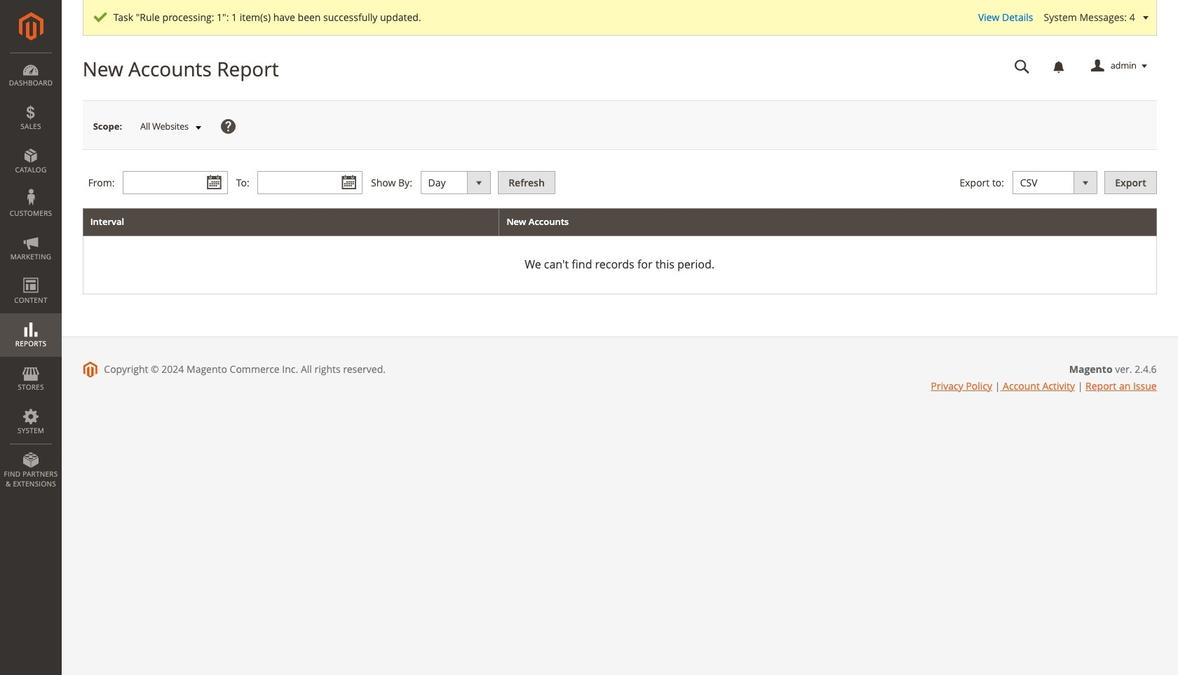 Task type: describe. For each thing, give the bounding box(es) containing it.
magento admin panel image
[[19, 12, 43, 41]]



Task type: locate. For each thing, give the bounding box(es) containing it.
menu bar
[[0, 53, 62, 496]]

None text field
[[258, 171, 363, 194]]

None text field
[[1005, 54, 1040, 79], [123, 171, 228, 194], [1005, 54, 1040, 79], [123, 171, 228, 194]]



